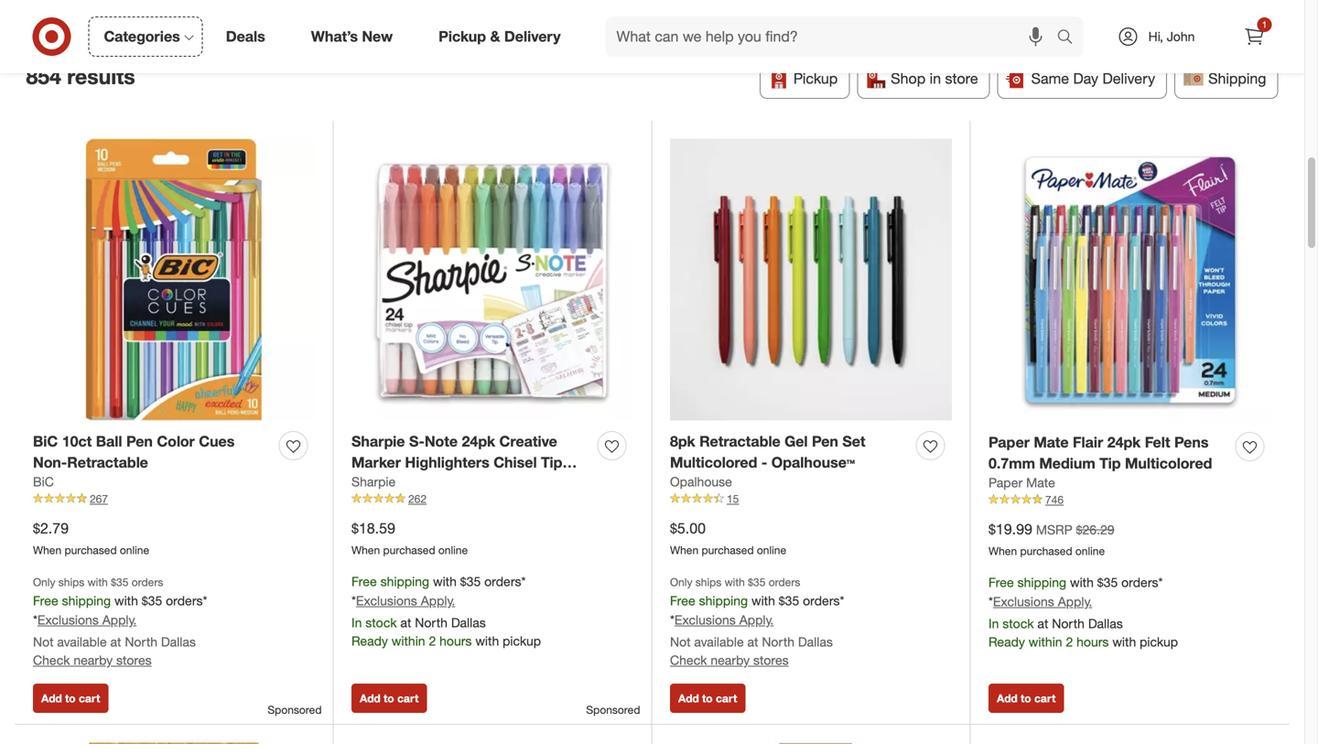 Task type: locate. For each thing, give the bounding box(es) containing it.
0 horizontal spatial check
[[33, 653, 70, 669]]

1 horizontal spatial delivery
[[1103, 70, 1156, 87]]

online for $5.00
[[757, 544, 787, 557]]

$19.99
[[989, 521, 1033, 538]]

apply. inside only ships with $35 orders free shipping with $35 orders* * exclusions apply. not available at north dallas check nearby stores
[[740, 612, 774, 628]]

1 horizontal spatial tip
[[1100, 455, 1122, 472]]

multicolored up opalhouse
[[670, 454, 758, 472]]

1 vertical spatial mate
[[1027, 475, 1056, 491]]

tip inside "sharpie s-note 24pk creative marker highlighters chisel tip multicolored"
[[541, 454, 563, 472]]

exclusions down $19.99 msrp $26.29 when purchased online
[[994, 594, 1055, 610]]

* inside only ships with $35 orders free shipping with $35 orders* * exclusions apply. not available at north dallas check nearby stores
[[670, 612, 675, 628]]

ships down $5.00 when purchased online
[[696, 576, 722, 589]]

online for $18.59
[[439, 544, 468, 557]]

0 horizontal spatial stock
[[366, 615, 397, 631]]

mate up medium in the right bottom of the page
[[1034, 434, 1069, 452]]

$35
[[460, 574, 481, 590], [1098, 575, 1119, 591], [111, 576, 129, 589], [748, 576, 766, 589], [142, 593, 162, 609], [779, 593, 800, 609]]

sharpie down marker
[[352, 474, 396, 490]]

1 horizontal spatial check nearby stores button
[[670, 652, 789, 670]]

deals inside deals button
[[674, 11, 711, 29]]

orders* inside "free shipping with $35 orders* * exclusions apply. not available at north dallas check nearby stores"
[[166, 593, 207, 609]]

2 stores from the left
[[754, 653, 789, 669]]

0 vertical spatial retractable
[[700, 433, 781, 451]]

mate for paper mate flair 24pk felt pens 0.7mm medium tip multicolored
[[1034, 434, 1069, 452]]

4 to from the left
[[1021, 692, 1032, 706]]

0 horizontal spatial within
[[392, 633, 426, 649]]

1 horizontal spatial 2
[[1067, 634, 1074, 650]]

tip
[[541, 454, 563, 472], [1100, 455, 1122, 472]]

shipping down only ships with $35 orders
[[62, 593, 111, 609]]

2 ships from the left
[[696, 576, 722, 589]]

only down the $5.00
[[670, 576, 693, 589]]

available
[[57, 634, 107, 650], [695, 634, 744, 650]]

0 horizontal spatial only
[[33, 576, 55, 589]]

north for exclusions apply. button related to sharpie s-note 24pk creative marker highlighters chisel tip multicolored
[[415, 615, 448, 631]]

online down $26.29
[[1076, 545, 1106, 558]]

retractable down ball
[[67, 454, 148, 472]]

check nearby stores button for $5.00
[[670, 652, 789, 670]]

exclusions down $18.59 when purchased online
[[356, 593, 417, 609]]

free down only ships with $35 orders
[[33, 593, 58, 609]]

stores
[[116, 653, 152, 669], [754, 653, 789, 669]]

purchased down the $5.00
[[702, 544, 754, 557]]

when inside $5.00 when purchased online
[[670, 544, 699, 557]]

1 vertical spatial pickup
[[794, 70, 838, 87]]

$2.79 when purchased online
[[33, 520, 149, 557]]

1 horizontal spatial pickup
[[794, 70, 838, 87]]

0.7mm
[[989, 455, 1036, 472]]

1 nearby from the left
[[74, 653, 113, 669]]

pickup button
[[760, 59, 850, 99]]

pen up 'opalhouse™'
[[812, 433, 839, 451]]

shipping for exclusions apply. button underneath $19.99 msrp $26.29 when purchased online
[[1018, 575, 1067, 591]]

dallas
[[451, 615, 486, 631], [1089, 616, 1124, 632], [161, 634, 196, 650], [799, 634, 833, 650]]

delivery inside button
[[1103, 70, 1156, 87]]

1 vertical spatial delivery
[[1103, 70, 1156, 87]]

at
[[401, 615, 412, 631], [1038, 616, 1049, 632], [110, 634, 121, 650], [748, 634, 759, 650]]

dallas for exclusions apply. button related to sharpie s-note 24pk creative marker highlighters chisel tip multicolored
[[451, 615, 486, 631]]

when down $19.99
[[989, 545, 1018, 558]]

cart
[[79, 692, 100, 706], [397, 692, 419, 706], [716, 692, 738, 706], [1035, 692, 1056, 706]]

paper for paper mate flair 24pk felt pens 0.7mm medium tip multicolored
[[989, 434, 1030, 452]]

3 to from the left
[[703, 692, 713, 706]]

paper up 0.7mm in the bottom right of the page
[[989, 434, 1030, 452]]

0 horizontal spatial multicolored
[[352, 475, 439, 492]]

add for $5.00
[[679, 692, 700, 706]]

add to cart for $2.79
[[41, 692, 100, 706]]

paper mate
[[989, 475, 1056, 491]]

0 vertical spatial sharpie
[[352, 433, 405, 451]]

sharpie
[[352, 433, 405, 451], [352, 474, 396, 490]]

delivery right the "day" in the top right of the page
[[1103, 70, 1156, 87]]

orders for only ships with $35 orders free shipping with $35 orders* * exclusions apply. not available at north dallas check nearby stores
[[769, 576, 801, 589]]

1 cart from the left
[[79, 692, 100, 706]]

1 horizontal spatial only
[[670, 576, 693, 589]]

0 horizontal spatial deals
[[226, 28, 265, 45]]

exclusions apply. button down $18.59 when purchased online
[[356, 592, 455, 610]]

add
[[41, 692, 62, 706], [360, 692, 381, 706], [679, 692, 700, 706], [997, 692, 1018, 706]]

1 horizontal spatial multicolored
[[670, 454, 758, 472]]

free down $19.99
[[989, 575, 1015, 591]]

retractable inside bic 10ct ball pen color cues non-retractable
[[67, 454, 148, 472]]

stock down $19.99 msrp $26.29 when purchased online
[[1003, 616, 1035, 632]]

2 orders from the left
[[769, 576, 801, 589]]

apply. down $18.59 when purchased online
[[421, 593, 455, 609]]

1 horizontal spatial within
[[1029, 634, 1063, 650]]

24pk right note
[[462, 433, 496, 451]]

3 add to cart button from the left
[[670, 684, 746, 713]]

0 horizontal spatial nearby
[[74, 653, 113, 669]]

when for $18.59
[[352, 544, 380, 557]]

2 for exclusions apply. button underneath $19.99 msrp $26.29 when purchased online
[[1067, 634, 1074, 650]]

0 horizontal spatial 24pk
[[462, 433, 496, 451]]

1 horizontal spatial retractable
[[700, 433, 781, 451]]

apply. down $5.00 when purchased online
[[740, 612, 774, 628]]

pickup left '&'
[[439, 28, 486, 45]]

2 cart from the left
[[397, 692, 419, 706]]

1 add to cart from the left
[[41, 692, 100, 706]]

orders* for exclusions apply. button related to sharpie s-note 24pk creative marker highlighters chisel tip multicolored
[[485, 574, 526, 590]]

1 horizontal spatial stores
[[754, 653, 789, 669]]

purchased for $2.79
[[65, 544, 117, 557]]

1 orders from the left
[[132, 576, 163, 589]]

4 add to cart from the left
[[997, 692, 1056, 706]]

* inside "free shipping with $35 orders* * exclusions apply. not available at north dallas check nearby stores"
[[33, 612, 37, 628]]

purchased inside $5.00 when purchased online
[[702, 544, 754, 557]]

apply. for exclusions apply. button underneath $19.99 msrp $26.29 when purchased online
[[1059, 594, 1093, 610]]

pickup for pickup & delivery
[[439, 28, 486, 45]]

shipping down $19.99 msrp $26.29 when purchased online
[[1018, 575, 1067, 591]]

1 vertical spatial bic
[[33, 474, 54, 490]]

3 add from the left
[[679, 692, 700, 706]]

1 ships from the left
[[58, 576, 84, 589]]

free shipping with $35 orders* * exclusions apply. in stock at  north dallas ready within 2 hours with pickup down $19.99 msrp $26.29 when purchased online
[[989, 575, 1179, 650]]

mate up 746
[[1027, 475, 1056, 491]]

orders for only ships with $35 orders
[[132, 576, 163, 589]]

4 cart from the left
[[1035, 692, 1056, 706]]

2 only from the left
[[670, 576, 693, 589]]

10ct
[[62, 433, 92, 451]]

1 horizontal spatial available
[[695, 634, 744, 650]]

*
[[352, 593, 356, 609], [989, 594, 994, 610], [33, 612, 37, 628], [670, 612, 675, 628]]

exclusions inside "free shipping with $35 orders* * exclusions apply. not available at north dallas check nearby stores"
[[37, 612, 99, 628]]

pen right ball
[[126, 433, 153, 451]]

online for $2.79
[[120, 544, 149, 557]]

dallas inside "free shipping with $35 orders* * exclusions apply. not available at north dallas check nearby stores"
[[161, 634, 196, 650]]

1 vertical spatial retractable
[[67, 454, 148, 472]]

with
[[433, 574, 457, 590], [1071, 575, 1094, 591], [88, 576, 108, 589], [725, 576, 745, 589], [114, 593, 138, 609], [752, 593, 776, 609], [476, 633, 499, 649], [1113, 634, 1137, 650]]

in
[[352, 615, 362, 631], [989, 616, 1000, 632]]

apply.
[[421, 593, 455, 609], [1059, 594, 1093, 610], [102, 612, 137, 628], [740, 612, 774, 628]]

0 vertical spatial paper
[[989, 434, 1030, 452]]

purchased down $18.59
[[383, 544, 436, 557]]

bic up non-
[[33, 433, 58, 451]]

tip down "creative"
[[541, 454, 563, 472]]

online inside $18.59 when purchased online
[[439, 544, 468, 557]]

sponsored
[[268, 703, 322, 717], [586, 703, 641, 717]]

when inside $19.99 msrp $26.29 when purchased online
[[989, 545, 1018, 558]]

when inside $2.79 when purchased online
[[33, 544, 62, 557]]

orders down $5.00 when purchased online
[[769, 576, 801, 589]]

multicolored inside paper mate flair 24pk felt pens 0.7mm medium tip multicolored
[[1126, 455, 1213, 472]]

apply. inside "free shipping with $35 orders* * exclusions apply. not available at north dallas check nearby stores"
[[102, 612, 137, 628]]

multicolored inside "sharpie s-note 24pk creative marker highlighters chisel tip multicolored"
[[352, 475, 439, 492]]

store
[[946, 70, 979, 87]]

retractable inside the 8pk retractable gel pen set multicolored - opalhouse™
[[700, 433, 781, 451]]

shipping down $18.59 when purchased online
[[381, 574, 430, 590]]

1 horizontal spatial check
[[670, 653, 707, 669]]

1 not from the left
[[33, 634, 54, 650]]

exclusions down only ships with $35 orders
[[37, 612, 99, 628]]

0 vertical spatial mate
[[1034, 434, 1069, 452]]

stock down $18.59 when purchased online
[[366, 615, 397, 631]]

1 check from the left
[[33, 653, 70, 669]]

online up only ships with $35 orders
[[120, 544, 149, 557]]

north for exclusions apply. button underneath $19.99 msrp $26.29 when purchased online
[[1053, 616, 1085, 632]]

2 sharpie from the top
[[352, 474, 396, 490]]

1 horizontal spatial deals
[[674, 11, 711, 29]]

sharpie inside "sharpie s-note 24pk creative marker highlighters chisel tip multicolored"
[[352, 433, 405, 451]]

pickup & delivery
[[439, 28, 561, 45]]

multicolored
[[670, 454, 758, 472], [1126, 455, 1213, 472], [352, 475, 439, 492]]

only down $2.79
[[33, 576, 55, 589]]

when down $18.59
[[352, 544, 380, 557]]

0 horizontal spatial sponsored
[[268, 703, 322, 717]]

at inside "free shipping with $35 orders* * exclusions apply. not available at north dallas check nearby stores"
[[110, 634, 121, 650]]

shop in store
[[891, 70, 979, 87]]

3 cart from the left
[[716, 692, 738, 706]]

0 horizontal spatial stores
[[116, 653, 152, 669]]

shipping inside "free shipping with $35 orders* * exclusions apply. not available at north dallas check nearby stores"
[[62, 593, 111, 609]]

pen
[[126, 433, 153, 451], [812, 433, 839, 451]]

paper for paper mate
[[989, 475, 1023, 491]]

free
[[352, 574, 377, 590], [989, 575, 1015, 591], [33, 593, 58, 609], [670, 593, 696, 609]]

purchased inside $2.79 when purchased online
[[65, 544, 117, 557]]

at for exclusions apply. button for bic 10ct ball pen color cues non-retractable
[[110, 634, 121, 650]]

1 available from the left
[[57, 634, 107, 650]]

paper
[[989, 434, 1030, 452], [989, 475, 1023, 491]]

24pk left felt
[[1108, 434, 1141, 452]]

free down the $5.00
[[670, 593, 696, 609]]

deals right the "price"
[[674, 11, 711, 29]]

filter
[[65, 11, 98, 29]]

1 horizontal spatial ready
[[989, 634, 1026, 650]]

bic for bic
[[33, 474, 54, 490]]

purchased down msrp
[[1021, 545, 1073, 558]]

2 paper from the top
[[989, 475, 1023, 491]]

1 horizontal spatial hours
[[1077, 634, 1110, 650]]

0 vertical spatial pickup
[[439, 28, 486, 45]]

free inside "free shipping with $35 orders* * exclusions apply. not available at north dallas check nearby stores"
[[33, 593, 58, 609]]

orders
[[132, 576, 163, 589], [769, 576, 801, 589]]

0 horizontal spatial pickup
[[503, 633, 541, 649]]

sharpie for sharpie s-note 24pk creative marker highlighters chisel tip multicolored
[[352, 433, 405, 451]]

add for $18.59
[[360, 692, 381, 706]]

2 pen from the left
[[812, 433, 839, 451]]

267 link
[[33, 492, 315, 508]]

apply. down $19.99 msrp $26.29 when purchased online
[[1059, 594, 1093, 610]]

24pk for flair
[[1108, 434, 1141, 452]]

1 horizontal spatial ships
[[696, 576, 722, 589]]

24pk for note
[[462, 433, 496, 451]]

orders* for exclusions apply. button for bic 10ct ball pen color cues non-retractable
[[166, 593, 207, 609]]

pen inside the 8pk retractable gel pen set multicolored - opalhouse™
[[812, 433, 839, 451]]

at for exclusions apply. button related to sharpie s-note 24pk creative marker highlighters chisel tip multicolored
[[401, 615, 412, 631]]

when
[[33, 544, 62, 557], [352, 544, 380, 557], [670, 544, 699, 557], [989, 545, 1018, 558]]

1 vertical spatial sharpie
[[352, 474, 396, 490]]

1 vertical spatial paper
[[989, 475, 1023, 491]]

hours
[[440, 633, 472, 649], [1077, 634, 1110, 650]]

when for $2.79
[[33, 544, 62, 557]]

apply. for exclusions apply. button related to sharpie s-note 24pk creative marker highlighters chisel tip multicolored
[[421, 593, 455, 609]]

1 horizontal spatial stock
[[1003, 616, 1035, 632]]

deals right 'sort'
[[226, 28, 265, 45]]

nearby inside "free shipping with $35 orders* * exclusions apply. not available at north dallas check nearby stores"
[[74, 653, 113, 669]]

2 add from the left
[[360, 692, 381, 706]]

mate inside paper mate flair 24pk felt pens 0.7mm medium tip multicolored
[[1034, 434, 1069, 452]]

add for $2.79
[[41, 692, 62, 706]]

nearby inside only ships with $35 orders free shipping with $35 orders* * exclusions apply. not available at north dallas check nearby stores
[[711, 653, 750, 669]]

price
[[603, 11, 636, 29]]

sharpie s-note 24pk creative marker highlighters chisel tip multicolored image
[[352, 139, 634, 421], [352, 139, 634, 421]]

when down $2.79
[[33, 544, 62, 557]]

bic 10ct ball pen color cues non-retractable image
[[33, 139, 315, 421], [33, 139, 315, 421]]

stock for exclusions apply. button underneath $19.99 msrp $26.29 when purchased online
[[1003, 616, 1035, 632]]

262 link
[[352, 492, 634, 508]]

0 horizontal spatial check nearby stores button
[[33, 652, 152, 670]]

multicolored inside the 8pk retractable gel pen set multicolored - opalhouse™
[[670, 454, 758, 472]]

purchased
[[65, 544, 117, 557], [383, 544, 436, 557], [702, 544, 754, 557], [1021, 545, 1073, 558]]

24pk inside paper mate flair 24pk felt pens 0.7mm medium tip multicolored
[[1108, 434, 1141, 452]]

tip inside paper mate flair 24pk felt pens 0.7mm medium tip multicolored
[[1100, 455, 1122, 472]]

exclusions
[[356, 593, 417, 609], [994, 594, 1055, 610], [37, 612, 99, 628], [675, 612, 736, 628]]

purchased for $18.59
[[383, 544, 436, 557]]

ships down $2.79 when purchased online
[[58, 576, 84, 589]]

paper inside paper mate flair 24pk felt pens 0.7mm medium tip multicolored
[[989, 434, 1030, 452]]

exclusions apply. button for 8pk retractable gel pen set multicolored - opalhouse™
[[675, 611, 774, 630]]

2 nearby from the left
[[711, 653, 750, 669]]

ships inside only ships with $35 orders free shipping with $35 orders* * exclusions apply. not available at north dallas check nearby stores
[[696, 576, 722, 589]]

when for $5.00
[[670, 544, 699, 557]]

flair
[[1073, 434, 1104, 452]]

1 add from the left
[[41, 692, 62, 706]]

stores inside only ships with $35 orders free shipping with $35 orders* * exclusions apply. not available at north dallas check nearby stores
[[754, 653, 789, 669]]

* for exclusions apply. button related to sharpie s-note 24pk creative marker highlighters chisel tip multicolored
[[352, 593, 356, 609]]

0 horizontal spatial available
[[57, 634, 107, 650]]

add to cart for $5.00
[[679, 692, 738, 706]]

24pk inside "sharpie s-note 24pk creative marker highlighters chisel tip multicolored"
[[462, 433, 496, 451]]

exclusions inside only ships with $35 orders free shipping with $35 orders* * exclusions apply. not available at north dallas check nearby stores
[[675, 612, 736, 628]]

pen inside bic 10ct ball pen color cues non-retractable
[[126, 433, 153, 451]]

ready for exclusions apply. button related to sharpie s-note 24pk creative marker highlighters chisel tip multicolored
[[352, 633, 388, 649]]

online down 15 link
[[757, 544, 787, 557]]

note
[[425, 433, 458, 451]]

1 horizontal spatial orders
[[769, 576, 801, 589]]

bic 10ct ball pen color cues non-retractable link
[[33, 431, 272, 473]]

1 paper from the top
[[989, 434, 1030, 452]]

0 horizontal spatial in
[[352, 615, 362, 631]]

0 horizontal spatial hours
[[440, 633, 472, 649]]

1 stores from the left
[[116, 653, 152, 669]]

hours for exclusions apply. button underneath $19.99 msrp $26.29 when purchased online
[[1077, 634, 1110, 650]]

shop
[[891, 70, 926, 87]]

to
[[65, 692, 76, 706], [384, 692, 394, 706], [703, 692, 713, 706], [1021, 692, 1032, 706]]

pickup inside 'button'
[[794, 70, 838, 87]]

deals inside deals link
[[226, 28, 265, 45]]

1 to from the left
[[65, 692, 76, 706]]

delivery right '&'
[[505, 28, 561, 45]]

8pk retractable gel pen set multicolored - opalhouse™ image
[[670, 139, 953, 421], [670, 139, 953, 421]]

2
[[429, 633, 436, 649], [1067, 634, 1074, 650]]

1 horizontal spatial sponsored
[[586, 703, 641, 717]]

2 available from the left
[[695, 634, 744, 650]]

1 horizontal spatial 24pk
[[1108, 434, 1141, 452]]

2 horizontal spatial multicolored
[[1126, 455, 1213, 472]]

0 horizontal spatial tip
[[541, 454, 563, 472]]

0 horizontal spatial pen
[[126, 433, 153, 451]]

add to cart button
[[33, 684, 108, 713], [352, 684, 427, 713], [670, 684, 746, 713], [989, 684, 1065, 713]]

online inside $2.79 when purchased online
[[120, 544, 149, 557]]

to for $5.00
[[703, 692, 713, 706]]

0 vertical spatial delivery
[[505, 28, 561, 45]]

mate inside paper mate link
[[1027, 475, 1056, 491]]

1 check nearby stores button from the left
[[33, 652, 152, 670]]

when inside $18.59 when purchased online
[[352, 544, 380, 557]]

same
[[1032, 70, 1070, 87]]

1 horizontal spatial nearby
[[711, 653, 750, 669]]

bic down non-
[[33, 474, 54, 490]]

exclusions apply. button
[[356, 592, 455, 610], [994, 593, 1093, 611], [37, 611, 137, 630], [675, 611, 774, 630]]

1 add to cart button from the left
[[33, 684, 108, 713]]

746 link
[[989, 492, 1272, 509]]

1 horizontal spatial pickup
[[1140, 634, 1179, 650]]

2 add to cart button from the left
[[352, 684, 427, 713]]

1 horizontal spatial free shipping with $35 orders* * exclusions apply. in stock at  north dallas ready within 2 hours with pickup
[[989, 575, 1179, 650]]

multicolored for paper mate flair 24pk felt pens 0.7mm medium tip multicolored
[[1126, 455, 1213, 472]]

3 add to cart from the left
[[679, 692, 738, 706]]

free inside only ships with $35 orders free shipping with $35 orders* * exclusions apply. not available at north dallas check nearby stores
[[670, 593, 696, 609]]

shipping down $5.00 when purchased online
[[699, 593, 748, 609]]

0 horizontal spatial delivery
[[505, 28, 561, 45]]

in for exclusions apply. button related to sharpie s-note 24pk creative marker highlighters chisel tip multicolored
[[352, 615, 362, 631]]

check inside "free shipping with $35 orders* * exclusions apply. not available at north dallas check nearby stores"
[[33, 653, 70, 669]]

exclusions apply. button down $5.00 when purchased online
[[675, 611, 774, 630]]

shipping button
[[1175, 59, 1279, 99]]

within for exclusions apply. button underneath $19.99 msrp $26.29 when purchased online
[[1029, 634, 1063, 650]]

tip down flair
[[1100, 455, 1122, 472]]

add to cart
[[41, 692, 100, 706], [360, 692, 419, 706], [679, 692, 738, 706], [997, 692, 1056, 706]]

purchased up only ships with $35 orders
[[65, 544, 117, 557]]

hi, john
[[1149, 28, 1196, 44]]

only for only ships with $35 orders free shipping with $35 orders* * exclusions apply. not available at north dallas check nearby stores
[[670, 576, 693, 589]]

results
[[67, 64, 135, 89]]

0 vertical spatial bic
[[33, 433, 58, 451]]

ships
[[58, 576, 84, 589], [696, 576, 722, 589]]

bic inside bic 10ct ball pen color cues non-retractable
[[33, 433, 58, 451]]

pickup down what can we help you find? suggestions appear below search field
[[794, 70, 838, 87]]

when down the $5.00
[[670, 544, 699, 557]]

at for exclusions apply. button underneath $19.99 msrp $26.29 when purchased online
[[1038, 616, 1049, 632]]

2 not from the left
[[670, 634, 691, 650]]

exclusions apply. button down only ships with $35 orders
[[37, 611, 137, 630]]

1 horizontal spatial in
[[989, 616, 1000, 632]]

purchased inside $18.59 when purchased online
[[383, 544, 436, 557]]

pickup
[[439, 28, 486, 45], [794, 70, 838, 87]]

paper mate flair 24pk felt pens 0.7mm medium tip multicolored image
[[989, 139, 1272, 422], [989, 139, 1272, 422]]

day
[[1074, 70, 1099, 87]]

pens
[[1175, 434, 1209, 452]]

1 pen from the left
[[126, 433, 153, 451]]

1 only from the left
[[33, 576, 55, 589]]

pen for ball
[[126, 433, 153, 451]]

2 bic from the top
[[33, 474, 54, 490]]

0 horizontal spatial ships
[[58, 576, 84, 589]]

purchased for $5.00
[[702, 544, 754, 557]]

north inside "free shipping with $35 orders* * exclusions apply. not available at north dallas check nearby stores"
[[125, 634, 158, 650]]

free down $18.59
[[352, 574, 377, 590]]

orders*
[[485, 574, 526, 590], [1122, 575, 1164, 591], [166, 593, 207, 609], [803, 593, 845, 609]]

to for $18.59
[[384, 692, 394, 706]]

2 check from the left
[[670, 653, 707, 669]]

1 horizontal spatial pen
[[812, 433, 839, 451]]

apply. down only ships with $35 orders
[[102, 612, 137, 628]]

multicolored down marker
[[352, 475, 439, 492]]

filter button
[[26, 0, 111, 40]]

retractable up -
[[700, 433, 781, 451]]

bic 10ct ball pen color cues non-retractable
[[33, 433, 235, 472]]

1 bic from the top
[[33, 433, 58, 451]]

ready for exclusions apply. button underneath $19.99 msrp $26.29 when purchased online
[[989, 634, 1026, 650]]

only
[[33, 576, 55, 589], [670, 576, 693, 589]]

dallas inside only ships with $35 orders free shipping with $35 orders* * exclusions apply. not available at north dallas check nearby stores
[[799, 634, 833, 650]]

0 horizontal spatial orders
[[132, 576, 163, 589]]

paper mate flair 24pk felt pens 0.7mm medium tip multicolored link
[[989, 432, 1229, 474]]

free shipping with $35 orders* * exclusions apply. in stock at  north dallas ready within 2 hours with pickup down $18.59 when purchased online
[[352, 574, 541, 649]]

0 horizontal spatial ready
[[352, 633, 388, 649]]

multicolored down felt
[[1126, 455, 1213, 472]]

orders inside only ships with $35 orders free shipping with $35 orders* * exclusions apply. not available at north dallas check nearby stores
[[769, 576, 801, 589]]

exclusions down $5.00 when purchased online
[[675, 612, 736, 628]]

hi,
[[1149, 28, 1164, 44]]

cart for $2.79
[[79, 692, 100, 706]]

1 sharpie from the top
[[352, 433, 405, 451]]

orders up "free shipping with $35 orders* * exclusions apply. not available at north dallas check nearby stores"
[[132, 576, 163, 589]]

1 horizontal spatial not
[[670, 634, 691, 650]]

chisel
[[494, 454, 537, 472]]

at inside only ships with $35 orders free shipping with $35 orders* * exclusions apply. not available at north dallas check nearby stores
[[748, 634, 759, 650]]

0 horizontal spatial 2
[[429, 633, 436, 649]]

online inside $5.00 when purchased online
[[757, 544, 787, 557]]

orders* inside only ships with $35 orders free shipping with $35 orders* * exclusions apply. not available at north dallas check nearby stores
[[803, 593, 845, 609]]

only inside only ships with $35 orders free shipping with $35 orders* * exclusions apply. not available at north dallas check nearby stores
[[670, 576, 693, 589]]

online down 262 link
[[439, 544, 468, 557]]

paper down 0.7mm in the bottom right of the page
[[989, 475, 1023, 491]]

0 horizontal spatial retractable
[[67, 454, 148, 472]]

delivery
[[505, 28, 561, 45], [1103, 70, 1156, 87]]

dallas for exclusions apply. button for bic 10ct ball pen color cues non-retractable
[[161, 634, 196, 650]]

0 horizontal spatial not
[[33, 634, 54, 650]]

2 check nearby stores button from the left
[[670, 652, 789, 670]]

pickup
[[503, 633, 541, 649], [1140, 634, 1179, 650]]

2 to from the left
[[384, 692, 394, 706]]

2 add to cart from the left
[[360, 692, 419, 706]]

0 horizontal spatial pickup
[[439, 28, 486, 45]]

check nearby stores button
[[33, 652, 152, 670], [670, 652, 789, 670]]

sharpie up marker
[[352, 433, 405, 451]]



Task type: vqa. For each thing, say whether or not it's contained in the screenshot.
Pen
yes



Task type: describe. For each thing, give the bounding box(es) containing it.
ball
[[96, 433, 122, 451]]

1 link
[[1235, 16, 1275, 57]]

4 add from the left
[[997, 692, 1018, 706]]

854
[[26, 64, 61, 89]]

within for exclusions apply. button related to sharpie s-note 24pk creative marker highlighters chisel tip multicolored
[[392, 633, 426, 649]]

only ships with $35 orders free shipping with $35 orders* * exclusions apply. not available at north dallas check nearby stores
[[670, 576, 845, 669]]

pickup & delivery link
[[423, 16, 584, 57]]

sharpie s-note 24pk creative marker highlighters chisel tip multicolored
[[352, 433, 563, 492]]

delivery for pickup & delivery
[[505, 28, 561, 45]]

add to cart for $18.59
[[360, 692, 419, 706]]

msrp
[[1037, 522, 1073, 538]]

262
[[409, 492, 427, 506]]

$5.00
[[670, 520, 706, 537]]

2 for exclusions apply. button related to sharpie s-note 24pk creative marker highlighters chisel tip multicolored
[[429, 633, 436, 649]]

what's new link
[[296, 16, 416, 57]]

with inside "free shipping with $35 orders* * exclusions apply. not available at north dallas check nearby stores"
[[114, 593, 138, 609]]

$18.59 when purchased online
[[352, 520, 468, 557]]

s-
[[409, 433, 425, 451]]

tip for chisel
[[541, 454, 563, 472]]

multicolored for sharpie s-note 24pk creative marker highlighters chisel tip multicolored
[[352, 475, 439, 492]]

mate for paper mate
[[1027, 475, 1056, 491]]

add to cart button for $2.79
[[33, 684, 108, 713]]

not inside "free shipping with $35 orders* * exclusions apply. not available at north dallas check nearby stores"
[[33, 634, 54, 650]]

delivery for same day delivery
[[1103, 70, 1156, 87]]

ships for only ships with $35 orders free shipping with $35 orders* * exclusions apply. not available at north dallas check nearby stores
[[696, 576, 722, 589]]

not inside only ships with $35 orders free shipping with $35 orders* * exclusions apply. not available at north dallas check nearby stores
[[670, 634, 691, 650]]

rating
[[793, 11, 835, 29]]

sort button
[[119, 0, 204, 40]]

john
[[1168, 28, 1196, 44]]

free shipping with $35 orders* * exclusions apply. not available at north dallas check nearby stores
[[33, 593, 207, 669]]

sort
[[160, 11, 188, 29]]

pickup for exclusions apply. button related to sharpie s-note 24pk creative marker highlighters chisel tip multicolored
[[503, 633, 541, 649]]

exclusions apply. button for sharpie s-note 24pk creative marker highlighters chisel tip multicolored
[[356, 592, 455, 610]]

pickup for pickup
[[794, 70, 838, 87]]

available inside only ships with $35 orders free shipping with $35 orders* * exclusions apply. not available at north dallas check nearby stores
[[695, 634, 744, 650]]

8pk retractable gel pen set multicolored - opalhouse™ link
[[670, 431, 910, 473]]

cart for $18.59
[[397, 692, 419, 706]]

felt
[[1146, 434, 1171, 452]]

267
[[90, 492, 108, 506]]

15
[[727, 492, 739, 506]]

pen for gel
[[812, 433, 839, 451]]

opalhouse link
[[670, 473, 733, 492]]

4 add to cart button from the left
[[989, 684, 1065, 713]]

sharpie for sharpie
[[352, 474, 396, 490]]

exclusions for exclusions apply. button related to sharpie s-note 24pk creative marker highlighters chisel tip multicolored
[[356, 593, 417, 609]]

1
[[1263, 19, 1268, 30]]

what's
[[311, 28, 358, 45]]

categories link
[[88, 16, 203, 57]]

pickup for exclusions apply. button underneath $19.99 msrp $26.29 when purchased online
[[1140, 634, 1179, 650]]

&
[[490, 28, 501, 45]]

in for exclusions apply. button underneath $19.99 msrp $26.29 when purchased online
[[989, 616, 1000, 632]]

deals link
[[210, 16, 288, 57]]

add to cart button for $18.59
[[352, 684, 427, 713]]

paper mate flair 24pk felt pens 0.7mm medium tip multicolored
[[989, 434, 1213, 472]]

same day delivery
[[1032, 70, 1156, 87]]

fpo/apo button
[[858, 0, 953, 40]]

$18.59
[[352, 520, 396, 537]]

cart for $5.00
[[716, 692, 738, 706]]

medium
[[1040, 455, 1096, 472]]

ships for only ships with $35 orders
[[58, 576, 84, 589]]

1 sponsored from the left
[[268, 703, 322, 717]]

8pk retractable gel pen set multicolored - opalhouse™
[[670, 433, 866, 472]]

746
[[1046, 493, 1064, 507]]

new
[[362, 28, 393, 45]]

to for $2.79
[[65, 692, 76, 706]]

in
[[930, 70, 942, 87]]

854 results
[[26, 64, 135, 89]]

only ships with $35 orders
[[33, 576, 163, 589]]

shipping inside only ships with $35 orders free shipping with $35 orders* * exclusions apply. not available at north dallas check nearby stores
[[699, 593, 748, 609]]

$35 inside "free shipping with $35 orders* * exclusions apply. not available at north dallas check nearby stores"
[[142, 593, 162, 609]]

bic link
[[33, 473, 54, 492]]

north for exclusions apply. button for bic 10ct ball pen color cues non-retractable
[[125, 634, 158, 650]]

stores inside "free shipping with $35 orders* * exclusions apply. not available at north dallas check nearby stores"
[[116, 653, 152, 669]]

tip for medium
[[1100, 455, 1122, 472]]

opalhouse
[[670, 474, 733, 490]]

shipping for exclusions apply. button related to sharpie s-note 24pk creative marker highlighters chisel tip multicolored
[[381, 574, 430, 590]]

opalhouse™
[[772, 454, 856, 472]]

orders* for exclusions apply. button underneath $19.99 msrp $26.29 when purchased online
[[1122, 575, 1164, 591]]

deals for deals button in the top of the page
[[674, 11, 711, 29]]

check nearby stores button for $2.79
[[33, 652, 152, 670]]

purchased inside $19.99 msrp $26.29 when purchased online
[[1021, 545, 1073, 558]]

marker
[[352, 454, 401, 472]]

price button
[[587, 0, 652, 40]]

hours for exclusions apply. button related to sharpie s-note 24pk creative marker highlighters chisel tip multicolored
[[440, 633, 472, 649]]

shipping
[[1209, 70, 1267, 87]]

deals for deals link
[[226, 28, 265, 45]]

color
[[157, 433, 195, 451]]

add to cart button for $5.00
[[670, 684, 746, 713]]

$2.79
[[33, 520, 69, 537]]

guest rating button
[[734, 0, 851, 40]]

non-
[[33, 454, 67, 472]]

set
[[843, 433, 866, 451]]

deals button
[[659, 0, 727, 40]]

8pk
[[670, 433, 696, 451]]

apply. for exclusions apply. button for bic 10ct ball pen color cues non-retractable
[[102, 612, 137, 628]]

stock for exclusions apply. button related to sharpie s-note 24pk creative marker highlighters chisel tip multicolored
[[366, 615, 397, 631]]

shipping for exclusions apply. button for bic 10ct ball pen color cues non-retractable
[[62, 593, 111, 609]]

what's new
[[311, 28, 393, 45]]

only for only ships with $35 orders
[[33, 576, 55, 589]]

guest rating
[[750, 11, 835, 29]]

check inside only ships with $35 orders free shipping with $35 orders* * exclusions apply. not available at north dallas check nearby stores
[[670, 653, 707, 669]]

exclusions for exclusions apply. button for bic 10ct ball pen color cues non-retractable
[[37, 612, 99, 628]]

What can we help you find? suggestions appear below search field
[[606, 16, 1062, 57]]

exclusions for exclusions apply. button underneath $19.99 msrp $26.29 when purchased online
[[994, 594, 1055, 610]]

available inside "free shipping with $35 orders* * exclusions apply. not available at north dallas check nearby stores"
[[57, 634, 107, 650]]

fpo/apo
[[874, 11, 938, 29]]

categories
[[104, 28, 180, 45]]

gel
[[785, 433, 808, 451]]

* for exclusions apply. button for bic 10ct ball pen color cues non-retractable
[[33, 612, 37, 628]]

paper mate link
[[989, 474, 1056, 492]]

exclusions apply. button down $19.99 msrp $26.29 when purchased online
[[994, 593, 1093, 611]]

guest
[[750, 11, 789, 29]]

2 sponsored from the left
[[586, 703, 641, 717]]

sharpie link
[[352, 473, 396, 492]]

online inside $19.99 msrp $26.29 when purchased online
[[1076, 545, 1106, 558]]

shop in store button
[[858, 59, 991, 99]]

cues
[[199, 433, 235, 451]]

creative
[[500, 433, 558, 451]]

* for exclusions apply. button underneath $19.99 msrp $26.29 when purchased online
[[989, 594, 994, 610]]

dallas for exclusions apply. button underneath $19.99 msrp $26.29 when purchased online
[[1089, 616, 1124, 632]]

sharpie s-note 24pk creative marker highlighters chisel tip multicolored link
[[352, 431, 591, 492]]

15 link
[[670, 492, 953, 508]]

$5.00 when purchased online
[[670, 520, 787, 557]]

0 horizontal spatial free shipping with $35 orders* * exclusions apply. in stock at  north dallas ready within 2 hours with pickup
[[352, 574, 541, 649]]

north inside only ships with $35 orders free shipping with $35 orders* * exclusions apply. not available at north dallas check nearby stores
[[762, 634, 795, 650]]

exclusions apply. button for bic 10ct ball pen color cues non-retractable
[[37, 611, 137, 630]]

$19.99 msrp $26.29 when purchased online
[[989, 521, 1115, 558]]

search button
[[1049, 16, 1093, 60]]

-
[[762, 454, 768, 472]]

search
[[1049, 29, 1093, 47]]

bic for bic 10ct ball pen color cues non-retractable
[[33, 433, 58, 451]]

highlighters
[[405, 454, 490, 472]]

$26.29
[[1077, 522, 1115, 538]]

same day delivery button
[[998, 59, 1168, 99]]



